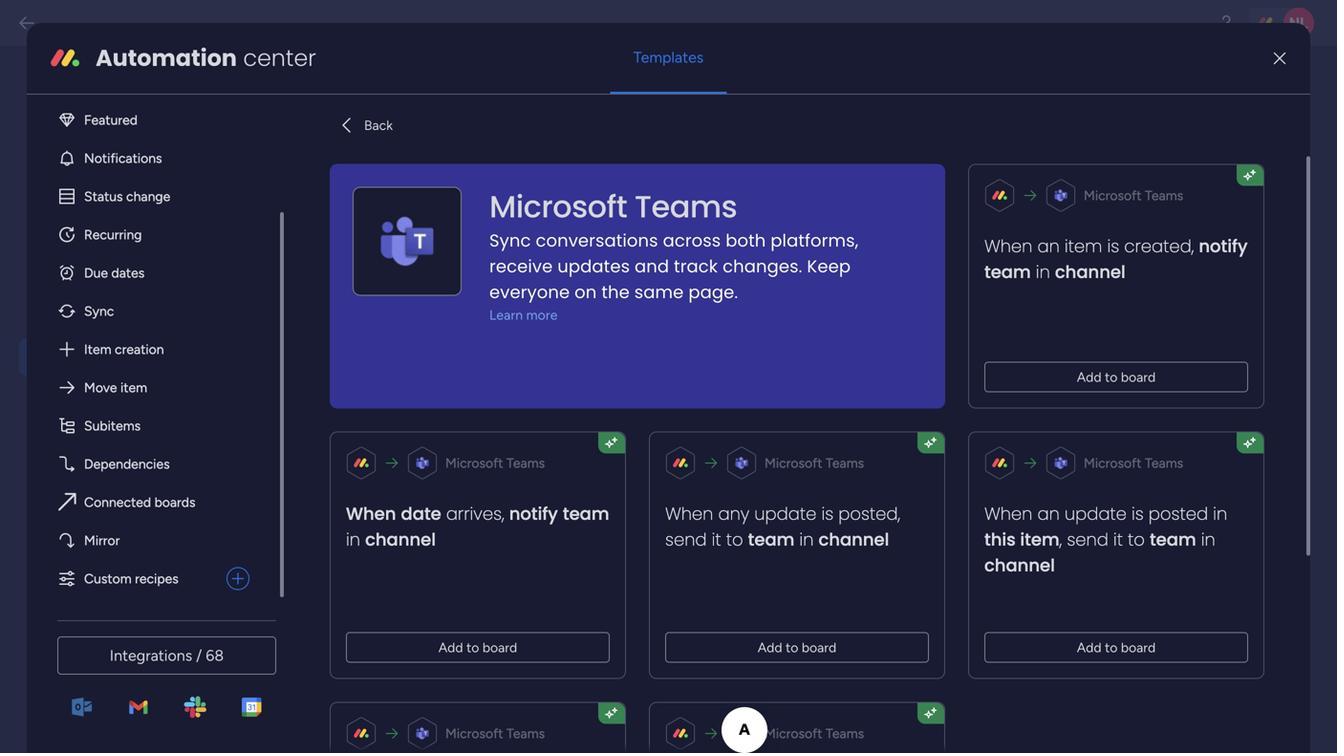 Task type: describe. For each thing, give the bounding box(es) containing it.
learn inside administration learn more
[[33, 122, 69, 140]]

0 horizontal spatial your
[[579, 383, 607, 400]]

new
[[352, 203, 375, 218]]

administration
[[33, 81, 224, 116]]

both
[[726, 228, 766, 253]]

item creation option
[[42, 330, 265, 368]]

channel inside the when an update is posted in this item , send it to team in channel
[[984, 553, 1055, 578]]

status change
[[84, 188, 170, 204]]

microsoft teams for this item
[[1084, 455, 1183, 471]]

page.
[[688, 280, 738, 304]]

tidy
[[72, 473, 103, 494]]

the monday app api gives you powerful capabilities in order to enhance your monday app experience. it's very important to keep your api token secure.
[[375, 362, 680, 443]]

creation
[[115, 341, 164, 357]]

sync option
[[42, 292, 265, 330]]

microsoft teams for notify
[[1084, 187, 1183, 203]]

to inside when any update is posted, send it to
[[726, 527, 743, 552]]

across
[[663, 228, 721, 253]]

move item option
[[42, 368, 265, 406]]

customization button
[[19, 213, 241, 250]]

item
[[84, 341, 111, 357]]

add to board button for notify
[[984, 362, 1248, 392]]

team inside when an item is created, notify team in channel
[[984, 260, 1031, 284]]

recurring
[[84, 226, 142, 243]]

it's
[[479, 405, 498, 422]]

dates
[[111, 265, 145, 281]]

automation center
[[96, 42, 316, 74]]

date
[[401, 502, 441, 526]]

add to board for notify
[[1077, 369, 1156, 385]]

cross account copier button
[[19, 633, 241, 696]]

cross
[[71, 641, 115, 662]]

boards
[[154, 494, 195, 510]]

powerful
[[575, 362, 631, 379]]

add for notify
[[1077, 369, 1102, 385]]

/
[[196, 647, 202, 665]]

board for notify
[[1121, 369, 1156, 385]]

when for channel
[[346, 502, 396, 526]]

custom
[[84, 570, 132, 587]]

permissions button
[[19, 591, 241, 628]]

general button
[[19, 171, 241, 208]]

when for this
[[984, 502, 1033, 526]]

platforms,
[[771, 228, 858, 253]]

microsoft inside microsoft teams sync conversations across both platforms, receive updates and track changes. keep everyone on the same page. learn more
[[489, 185, 627, 228]]

in inside when date arrives, notify team in channel
[[346, 527, 360, 552]]

the api documentation can be found at developers.monday.com
[[375, 261, 630, 300]]

learn more link for sync conversations across both platforms, receive updates and track changes. keep everyone on the same page.
[[489, 305, 895, 324]]

integrations / 68 button
[[57, 637, 276, 675]]

secure.
[[440, 426, 486, 443]]

order
[[465, 383, 500, 400]]

posted
[[1149, 502, 1208, 526]]

developers.monday.com
[[375, 283, 531, 300]]

the inside microsoft teams sync conversations across both platforms, receive updates and track changes. keep everyone on the same page. learn more
[[601, 280, 630, 304]]

content directory
[[72, 515, 208, 536]]

add for this item
[[1077, 639, 1102, 655]]

posted,
[[838, 502, 900, 526]]

dependencies option
[[42, 445, 265, 483]]

this
[[984, 527, 1016, 552]]

connected boards
[[84, 494, 195, 510]]

usage stats button
[[19, 423, 241, 460]]

users button
[[19, 255, 241, 292]]

learn more link for administration
[[33, 120, 241, 142]]

api left v2
[[317, 86, 349, 112]]

gives
[[510, 362, 544, 379]]

noah lott image
[[1284, 8, 1314, 38]]

v2
[[355, 86, 377, 112]]

send inside the when an update is posted in this item , send it to team in channel
[[1067, 527, 1109, 552]]

status
[[84, 188, 123, 204]]

custom recipes
[[84, 570, 179, 587]]

permissions
[[72, 599, 162, 620]]

is for posted,
[[821, 502, 834, 526]]

mirror
[[84, 532, 120, 548]]

when date arrives, notify team in channel
[[346, 502, 609, 552]]

channel inside when date arrives, notify team in channel
[[365, 527, 436, 552]]

everyone
[[489, 280, 570, 304]]

up
[[108, 473, 130, 494]]

connected
[[84, 494, 151, 510]]

the for the monday app api gives you powerful capabilities in order to enhance your monday app experience. it's very important to keep your api token secure.
[[375, 362, 398, 379]]

more inside administration learn more
[[72, 122, 106, 140]]

track
[[674, 254, 718, 278]]

an for item
[[1037, 502, 1060, 526]]

an for in
[[1037, 234, 1060, 258]]

receive
[[489, 254, 553, 278]]

when an item is created, notify team in channel
[[984, 234, 1248, 284]]

and
[[635, 254, 669, 278]]

team in channel
[[748, 527, 889, 552]]

api inside button
[[72, 347, 97, 367]]

api button
[[19, 339, 241, 376]]

cross account copier
[[71, 641, 181, 688]]

content directory button
[[19, 507, 241, 544]]

integrations
[[110, 647, 192, 665]]

api v2 token
[[317, 86, 438, 112]]

api left "token" at the bottom left of the page
[[375, 426, 397, 443]]

apps
[[72, 557, 111, 578]]

experience.
[[402, 405, 476, 422]]

security button
[[19, 297, 241, 334]]

sync inside option
[[84, 303, 114, 319]]

learn inside microsoft teams sync conversations across both platforms, receive updates and track changes. keep everyone on the same page. learn more
[[489, 307, 523, 323]]

notifications option
[[42, 139, 265, 177]]

is for created,
[[1107, 234, 1119, 258]]

when an update is posted in this item , send it to team in channel
[[984, 502, 1227, 578]]

arrives,
[[446, 502, 504, 526]]

any
[[718, 502, 750, 526]]

tokens
[[552, 203, 590, 218]]

documentation
[[427, 261, 526, 279]]

more inside microsoft teams sync conversations across both platforms, receive updates and track changes. keep everyone on the same page. learn more
[[526, 307, 558, 323]]

add to board button for date
[[346, 632, 610, 663]]



Task type: locate. For each thing, give the bounding box(es) containing it.
2 update from the left
[[1065, 502, 1127, 526]]

0 horizontal spatial app
[[375, 405, 399, 422]]

personal
[[480, 203, 527, 218]]

microsoft teams for team
[[765, 455, 864, 471]]

0 vertical spatial the
[[331, 203, 349, 218]]

monday up keep
[[611, 383, 662, 400]]

copier
[[71, 667, 119, 688]]

dapulse info image
[[336, 259, 356, 288]]

account
[[119, 641, 181, 662]]

1 vertical spatial sync
[[84, 303, 114, 319]]

0 vertical spatial learn more link
[[33, 120, 241, 142]]

add to board for date
[[438, 639, 517, 655]]

list box containing featured
[[42, 101, 284, 598]]

2 the from the top
[[375, 362, 398, 379]]

tidy up
[[72, 473, 130, 494]]

notifications
[[84, 150, 162, 166]]

when for team
[[984, 234, 1033, 258]]

conversations
[[536, 228, 658, 253]]

1 the from the top
[[375, 261, 398, 279]]

it down the any
[[712, 527, 721, 552]]

microsoft teams
[[1084, 187, 1183, 203], [445, 455, 545, 471], [765, 455, 864, 471], [1084, 455, 1183, 471], [445, 725, 545, 741], [765, 725, 864, 741]]

channel inside when an item is created, notify team in channel
[[1055, 260, 1126, 284]]

2 horizontal spatial item
[[1065, 234, 1102, 258]]

help image
[[1217, 13, 1236, 32]]

created,
[[1124, 234, 1194, 258]]

is inside when an item is created, notify team in channel
[[1107, 234, 1119, 258]]

0 vertical spatial app
[[457, 362, 481, 379]]

sync inside microsoft teams sync conversations across both platforms, receive updates and track changes. keep everyone on the same page. learn more
[[489, 228, 531, 253]]

to inside the when an update is posted in this item , send it to team in channel
[[1128, 527, 1145, 552]]

an
[[1037, 234, 1060, 258], [1037, 502, 1060, 526]]

notify right created,
[[1199, 234, 1248, 258]]

subitems
[[84, 417, 141, 434]]

your down the powerful on the left of page
[[579, 383, 607, 400]]

it inside when any update is posted, send it to
[[712, 527, 721, 552]]

move item
[[84, 379, 147, 395]]

recurring option
[[42, 215, 265, 254]]

the for the api documentation can be found at developers.monday.com
[[375, 261, 398, 279]]

team inside the when an update is posted in this item , send it to team in channel
[[1150, 527, 1196, 552]]

can
[[529, 261, 552, 279]]

general
[[72, 179, 131, 199]]

2 it from the left
[[1113, 527, 1123, 552]]

at
[[617, 261, 630, 279]]

1 vertical spatial more
[[526, 307, 558, 323]]

connected boards option
[[42, 483, 265, 521]]

send
[[665, 527, 707, 552], [1067, 527, 1109, 552]]

featured option
[[42, 101, 265, 139]]

found
[[575, 261, 613, 279]]

api up 'move'
[[72, 347, 97, 367]]

sync
[[489, 228, 531, 253], [84, 303, 114, 319]]

0 vertical spatial your
[[579, 383, 607, 400]]

1 horizontal spatial it
[[1113, 527, 1123, 552]]

notify
[[1199, 234, 1248, 258], [509, 502, 558, 526]]

add to board for team
[[758, 639, 836, 655]]

enhance
[[520, 383, 575, 400]]

very
[[502, 405, 529, 422]]

learn more link up notifications
[[33, 120, 241, 142]]

featured
[[84, 112, 138, 128]]

sync down users
[[84, 303, 114, 319]]

customization
[[72, 221, 183, 241]]

the right in
[[331, 203, 349, 218]]

1 vertical spatial your
[[651, 405, 680, 422]]

back to workspace image
[[17, 13, 36, 32]]

0 horizontal spatial notify
[[509, 502, 558, 526]]

add to board button
[[984, 362, 1248, 392], [346, 632, 610, 663], [665, 632, 929, 663], [984, 632, 1248, 663]]

it right , at the right bottom of the page
[[1113, 527, 1123, 552]]

team
[[984, 260, 1031, 284], [563, 502, 609, 526], [748, 527, 795, 552], [1150, 527, 1196, 552]]

0 horizontal spatial is
[[821, 502, 834, 526]]

1 vertical spatial app
[[375, 405, 399, 422]]

to
[[1105, 369, 1118, 385], [503, 383, 517, 400], [600, 405, 613, 422], [726, 527, 743, 552], [1128, 527, 1145, 552], [466, 639, 479, 655], [786, 639, 798, 655], [1105, 639, 1118, 655]]

is inside when any update is posted, send it to
[[821, 502, 834, 526]]

the up 'capabilities' at the bottom left of page
[[375, 362, 398, 379]]

0 vertical spatial item
[[1065, 234, 1102, 258]]

1 vertical spatial notify
[[509, 502, 558, 526]]

notify right arrives,
[[509, 502, 558, 526]]

when inside the when an update is posted in this item , send it to team in channel
[[984, 502, 1033, 526]]

sync up receive
[[489, 228, 531, 253]]

apps button
[[19, 549, 241, 586]]

0 horizontal spatial it
[[712, 527, 721, 552]]

updates
[[557, 254, 630, 278]]

developers.monday.com link
[[375, 283, 531, 300]]

when inside when date arrives, notify team in channel
[[346, 502, 396, 526]]

item right this at the right
[[1020, 527, 1060, 552]]

1 horizontal spatial learn more link
[[489, 305, 895, 324]]

1 horizontal spatial the
[[601, 280, 630, 304]]

add for team
[[758, 639, 782, 655]]

learn more link down the page.
[[489, 305, 895, 324]]

add to board button for this item
[[984, 632, 1248, 663]]

an inside the when an update is posted in this item , send it to team in channel
[[1037, 502, 1060, 526]]

monday
[[402, 362, 454, 379], [611, 383, 662, 400]]

2 send from the left
[[1067, 527, 1109, 552]]

item creation
[[84, 341, 164, 357]]

add for date
[[438, 639, 463, 655]]

in inside when an item is created, notify team in channel
[[1036, 260, 1050, 284]]

1 horizontal spatial is
[[1107, 234, 1119, 258]]

1 vertical spatial an
[[1037, 502, 1060, 526]]

monday up 'capabilities' at the bottom left of page
[[402, 362, 454, 379]]

1 horizontal spatial notify
[[1199, 234, 1248, 258]]

api right new
[[379, 203, 397, 218]]

back
[[364, 117, 393, 133]]

when
[[984, 234, 1033, 258], [346, 502, 396, 526], [665, 502, 713, 526], [984, 502, 1033, 526]]

api left tokens
[[530, 203, 549, 218]]

update inside when any update is posted, send it to
[[754, 502, 817, 526]]

your right keep
[[651, 405, 680, 422]]

1 vertical spatial item
[[120, 379, 147, 395]]

item down api button
[[120, 379, 147, 395]]

the right dapulse info 'image'
[[375, 261, 398, 279]]

1 horizontal spatial send
[[1067, 527, 1109, 552]]

notify inside when date arrives, notify team in channel
[[509, 502, 558, 526]]

the inside the monday app api gives you powerful capabilities in order to enhance your monday app experience. it's very important to keep your api token secure.
[[375, 362, 398, 379]]

subitems option
[[42, 406, 265, 445]]

security
[[72, 305, 135, 325]]

due dates
[[84, 265, 145, 281]]

update up team in channel
[[754, 502, 817, 526]]

list box
[[42, 101, 284, 598]]

api up order
[[485, 362, 507, 379]]

0 horizontal spatial item
[[120, 379, 147, 395]]

channel down 'posted,'
[[819, 527, 889, 552]]

integrations / 68
[[110, 647, 224, 665]]

item inside when an item is created, notify team in channel
[[1065, 234, 1102, 258]]

when inside when any update is posted, send it to
[[665, 502, 713, 526]]

in
[[1036, 260, 1050, 284], [450, 383, 462, 400], [1213, 502, 1227, 526], [346, 527, 360, 552], [799, 527, 814, 552], [1201, 527, 1215, 552]]

0 horizontal spatial sync
[[84, 303, 114, 319]]

due dates option
[[42, 254, 265, 292]]

1 vertical spatial learn
[[489, 307, 523, 323]]

1 send from the left
[[665, 527, 707, 552]]

0 horizontal spatial learn
[[33, 122, 69, 140]]

update for an
[[1065, 502, 1127, 526]]

2 vertical spatial item
[[1020, 527, 1060, 552]]

is left posted
[[1132, 502, 1144, 526]]

be
[[556, 261, 572, 279]]

0 vertical spatial learn
[[33, 122, 69, 140]]

learn
[[33, 122, 69, 140], [489, 307, 523, 323]]

update left posted
[[1065, 502, 1127, 526]]

directory
[[139, 515, 208, 536]]

team inside when date arrives, notify team in channel
[[563, 502, 609, 526]]

is for posted
[[1132, 502, 1144, 526]]

billing
[[72, 389, 117, 410]]

1 it from the left
[[712, 527, 721, 552]]

back button
[[330, 110, 400, 140]]

0 horizontal spatial monday
[[402, 362, 454, 379]]

notify inside when an item is created, notify team in channel
[[1199, 234, 1248, 258]]

capabilities
[[375, 383, 447, 400]]

channel down this at the right
[[984, 553, 1055, 578]]

stats
[[124, 431, 161, 452]]

0 vertical spatial notify
[[1199, 234, 1248, 258]]

dependencies
[[84, 456, 170, 472]]

status change option
[[42, 177, 265, 215]]

1 horizontal spatial monday
[[611, 383, 662, 400]]

channel down date
[[365, 527, 436, 552]]

1 update from the left
[[754, 502, 817, 526]]

changes.
[[723, 254, 802, 278]]

usage stats
[[72, 431, 161, 452]]

microsoft teams sync conversations across both platforms, receive updates and track changes. keep everyone on the same page. learn more
[[489, 185, 858, 323]]

content
[[72, 515, 135, 536]]

add to board button for team
[[665, 632, 929, 663]]

0 horizontal spatial update
[[754, 502, 817, 526]]

in inside the monday app api gives you powerful capabilities in order to enhance your monday app experience. it's very important to keep your api token secure.
[[450, 383, 462, 400]]

item inside option
[[120, 379, 147, 395]]

your
[[579, 383, 607, 400], [651, 405, 680, 422]]

learn left featured
[[33, 122, 69, 140]]

is left created,
[[1107, 234, 1119, 258]]

is up team in channel
[[821, 502, 834, 526]]

there
[[401, 203, 430, 218]]

custom recipes option
[[42, 559, 219, 598]]

0 horizontal spatial the
[[331, 203, 349, 218]]

microsoft teams for date
[[445, 455, 545, 471]]

mirror option
[[42, 521, 265, 559]]

when any update is posted, send it to
[[665, 502, 900, 552]]

item left created,
[[1065, 234, 1102, 258]]

0 vertical spatial sync
[[489, 228, 531, 253]]

microsoft
[[489, 185, 627, 228], [1084, 187, 1142, 203], [445, 455, 503, 471], [765, 455, 823, 471], [1084, 455, 1142, 471], [445, 725, 503, 741], [765, 725, 823, 741]]

,
[[1060, 527, 1062, 552]]

1 horizontal spatial app
[[457, 362, 481, 379]]

board for this item
[[1121, 639, 1156, 655]]

1 an from the top
[[1037, 234, 1060, 258]]

token
[[400, 426, 436, 443]]

api inside the api documentation can be found at developers.monday.com
[[402, 261, 424, 279]]

more down everyone
[[526, 307, 558, 323]]

important
[[533, 405, 596, 422]]

add to board for this item
[[1077, 639, 1156, 655]]

api
[[317, 86, 349, 112], [379, 203, 397, 218], [530, 203, 549, 218], [402, 261, 424, 279], [72, 347, 97, 367], [485, 362, 507, 379], [375, 426, 397, 443]]

0 horizontal spatial more
[[72, 122, 106, 140]]

0 vertical spatial more
[[72, 122, 106, 140]]

an inside when an item is created, notify team in channel
[[1037, 234, 1060, 258]]

when for it
[[665, 502, 713, 526]]

the down at
[[601, 280, 630, 304]]

app up order
[[457, 362, 481, 379]]

1 horizontal spatial learn
[[489, 307, 523, 323]]

is inside the when an update is posted in this item , send it to team in channel
[[1132, 502, 1144, 526]]

keep
[[617, 405, 648, 422]]

automation  center image
[[50, 43, 80, 73]]

in
[[317, 203, 328, 218]]

0 vertical spatial the
[[375, 261, 398, 279]]

0 vertical spatial monday
[[402, 362, 454, 379]]

center
[[243, 42, 316, 74]]

teams inside microsoft teams sync conversations across both platforms, receive updates and track changes. keep everyone on the same page. learn more
[[635, 185, 737, 228]]

board for team
[[802, 639, 836, 655]]

update for any
[[754, 502, 817, 526]]

1 horizontal spatial update
[[1065, 502, 1127, 526]]

same
[[634, 280, 684, 304]]

2 horizontal spatial is
[[1132, 502, 1144, 526]]

more up notifications
[[72, 122, 106, 140]]

0 horizontal spatial send
[[665, 527, 707, 552]]

1 horizontal spatial item
[[1020, 527, 1060, 552]]

0 horizontal spatial learn more link
[[33, 120, 241, 142]]

item inside the when an update is posted in this item , send it to team in channel
[[1020, 527, 1060, 552]]

it
[[712, 527, 721, 552], [1113, 527, 1123, 552]]

it inside the when an update is posted in this item , send it to team in channel
[[1113, 527, 1123, 552]]

due
[[84, 265, 108, 281]]

0 vertical spatial an
[[1037, 234, 1060, 258]]

learn down everyone
[[489, 307, 523, 323]]

app banner image msteams image
[[377, 211, 438, 272]]

move
[[84, 379, 117, 395]]

administration learn more
[[33, 81, 224, 140]]

1 horizontal spatial sync
[[489, 228, 531, 253]]

1 horizontal spatial more
[[526, 307, 558, 323]]

1 vertical spatial the
[[601, 280, 630, 304]]

are
[[433, 203, 450, 218]]

the
[[375, 261, 398, 279], [375, 362, 398, 379]]

automation
[[96, 42, 237, 74]]

channel down created,
[[1055, 260, 1126, 284]]

board for date
[[482, 639, 517, 655]]

app down 'capabilities' at the bottom left of page
[[375, 405, 399, 422]]

1 horizontal spatial your
[[651, 405, 680, 422]]

the inside the api documentation can be found at developers.monday.com
[[375, 261, 398, 279]]

1 vertical spatial the
[[375, 362, 398, 379]]

api up developers.monday.com
[[402, 261, 424, 279]]

1 vertical spatial monday
[[611, 383, 662, 400]]

1 vertical spatial learn more link
[[489, 305, 895, 324]]

update inside the when an update is posted in this item , send it to team in channel
[[1065, 502, 1127, 526]]

when inside when an item is created, notify team in channel
[[984, 234, 1033, 258]]

2 an from the top
[[1037, 502, 1060, 526]]

users
[[72, 263, 115, 283]]

send inside when any update is posted, send it to
[[665, 527, 707, 552]]



Task type: vqa. For each thing, say whether or not it's contained in the screenshot.
from for Outlook
no



